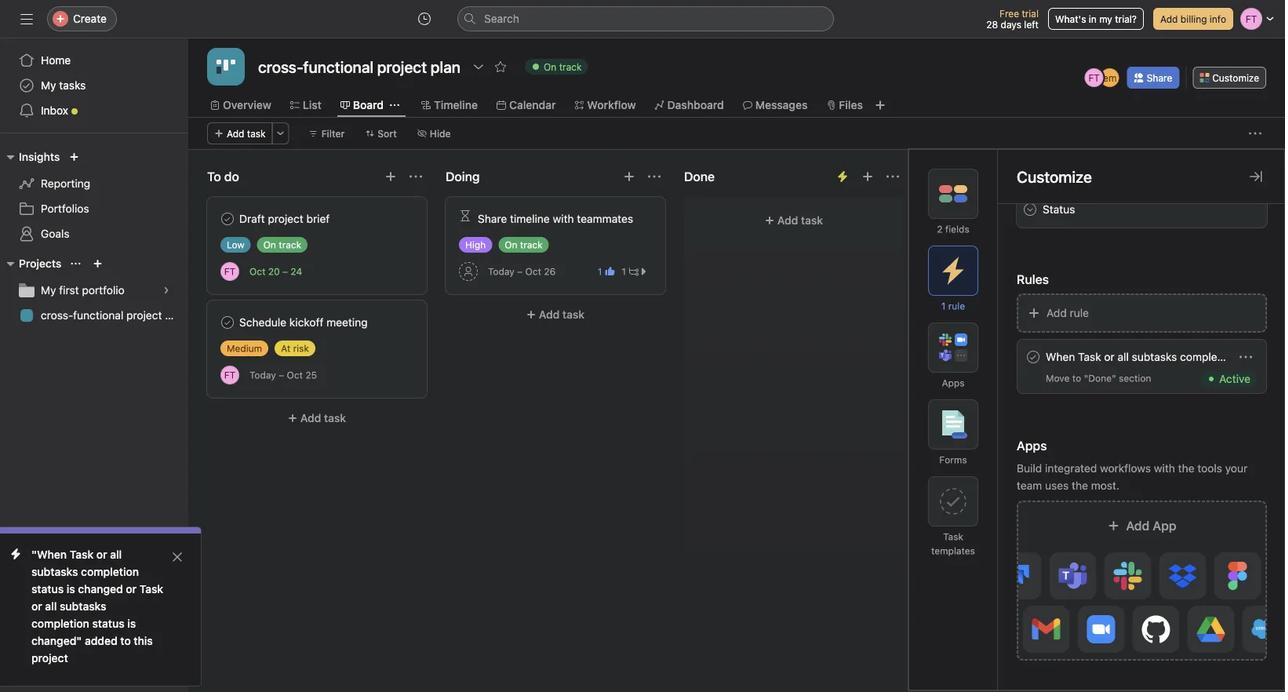 Task type: vqa. For each thing, say whether or not it's contained in the screenshot.
billing
yes



Task type: locate. For each thing, give the bounding box(es) containing it.
1 horizontal spatial more section actions image
[[648, 170, 661, 183]]

0 horizontal spatial all
[[45, 600, 57, 613]]

status
[[1043, 203, 1075, 216]]

hide button
[[410, 122, 458, 144]]

with right timeline
[[553, 212, 574, 225]]

my inside projects element
[[41, 284, 56, 297]]

0 horizontal spatial more section actions image
[[410, 170, 422, 183]]

dashboard
[[667, 98, 724, 111]]

1 for 1st 1 button
[[598, 266, 602, 277]]

0 horizontal spatial today
[[250, 370, 276, 381]]

dependencies image
[[459, 209, 472, 222]]

team
[[1017, 479, 1042, 492]]

low
[[227, 239, 245, 250]]

1 down 2
[[941, 301, 946, 311]]

show options image
[[472, 60, 485, 73]]

1 vertical spatial ft button
[[220, 366, 239, 384]]

add task button
[[207, 122, 273, 144], [694, 206, 894, 235], [446, 301, 665, 329], [207, 404, 427, 432]]

completion
[[81, 565, 139, 578], [31, 617, 89, 630]]

projects element
[[0, 250, 188, 331]]

task right "when
[[70, 548, 94, 561]]

rule inside add rule button
[[1070, 306, 1089, 319]]

tab actions image
[[390, 100, 399, 110]]

0 vertical spatial ft button
[[220, 262, 239, 281]]

with right workflows
[[1154, 462, 1175, 475]]

project inside "when task or all subtasks completion status is changed or task or all subtasks completion status is changed" added to this project
[[31, 652, 68, 665]]

today left "26" in the left top of the page
[[488, 266, 515, 277]]

portfolio
[[82, 284, 125, 297]]

oct for share timeline with teammates
[[525, 266, 541, 277]]

forms
[[939, 454, 967, 465]]

add task for add task "button" underneath 25
[[300, 412, 346, 424]]

today down medium
[[250, 370, 276, 381]]

1 horizontal spatial apps
[[1017, 438, 1047, 453]]

completed image
[[218, 313, 237, 332]]

add task button down overview link
[[207, 122, 273, 144]]

None text field
[[254, 53, 465, 81]]

board image
[[217, 57, 235, 76]]

the
[[1178, 462, 1195, 475], [1072, 479, 1088, 492]]

my inside global element
[[41, 79, 56, 92]]

0 horizontal spatial or
[[31, 600, 42, 613]]

status down "when
[[31, 583, 64, 596]]

uses
[[1045, 479, 1069, 492]]

1 horizontal spatial customize
[[1212, 72, 1259, 83]]

0 vertical spatial customize
[[1212, 72, 1259, 83]]

1 button
[[595, 264, 618, 279], [618, 264, 652, 279]]

section
[[974, 169, 1017, 184], [1119, 373, 1151, 384]]

track up workflow link
[[559, 61, 582, 72]]

task
[[943, 531, 963, 542], [70, 548, 94, 561], [139, 583, 163, 596]]

insights
[[19, 150, 60, 163]]

0 vertical spatial my
[[41, 79, 56, 92]]

on
[[544, 61, 557, 72], [263, 239, 276, 250], [505, 239, 517, 250]]

add to starred image
[[494, 60, 507, 73]]

sort
[[378, 128, 397, 139]]

status up added
[[92, 617, 124, 630]]

28
[[986, 19, 998, 30]]

track down draft project brief
[[279, 239, 301, 250]]

subtasks down changed
[[60, 600, 106, 613]]

1 vertical spatial apps
[[1017, 438, 1047, 453]]

oct for schedule kickoff meeting
[[287, 370, 303, 381]]

2 my from the top
[[41, 284, 56, 297]]

add task image down sort
[[384, 170, 397, 183]]

risk
[[293, 343, 309, 354]]

1 horizontal spatial add task image
[[623, 170, 636, 183]]

1 add task image from the left
[[384, 170, 397, 183]]

em
[[1103, 72, 1117, 83]]

customize up status
[[1017, 167, 1092, 186]]

0 horizontal spatial with
[[553, 212, 574, 225]]

today for share
[[488, 266, 515, 277]]

1 vertical spatial status
[[92, 617, 124, 630]]

add task button down 25
[[207, 404, 427, 432]]

to right move at bottom right
[[1072, 373, 1081, 384]]

on track button
[[518, 56, 595, 78]]

oct left 25
[[287, 370, 303, 381]]

free
[[1000, 8, 1019, 19]]

my left first
[[41, 284, 56, 297]]

0 vertical spatial subtasks
[[31, 565, 78, 578]]

first
[[59, 284, 79, 297]]

rule
[[948, 301, 965, 311], [1070, 306, 1089, 319]]

1 horizontal spatial track
[[520, 239, 543, 250]]

new image
[[69, 152, 79, 162]]

rule for add rule
[[1070, 306, 1089, 319]]

rules for done image
[[836, 170, 849, 183]]

share
[[1147, 72, 1172, 83], [478, 212, 507, 225]]

plan
[[165, 309, 186, 322]]

calendar link
[[497, 97, 556, 114]]

2 horizontal spatial oct
[[525, 266, 541, 277]]

meeting
[[327, 316, 368, 329]]

1 horizontal spatial to
[[1072, 373, 1081, 384]]

1 ft button from the top
[[220, 262, 239, 281]]

track
[[559, 61, 582, 72], [279, 239, 301, 250], [520, 239, 543, 250]]

2 horizontal spatial or
[[126, 583, 137, 596]]

1 horizontal spatial all
[[110, 548, 122, 561]]

1 vertical spatial customize
[[1017, 167, 1092, 186]]

0 vertical spatial or
[[96, 548, 107, 561]]

subtasks down "when
[[31, 565, 78, 578]]

my tasks
[[41, 79, 86, 92]]

– for schedule kickoff meeting
[[279, 370, 284, 381]]

or up changed"
[[31, 600, 42, 613]]

1 vertical spatial is
[[127, 617, 136, 630]]

customize inside dropdown button
[[1212, 72, 1259, 83]]

section inside button
[[974, 169, 1017, 184]]

1 vertical spatial ft
[[224, 266, 236, 277]]

project
[[268, 212, 303, 225], [126, 309, 162, 322], [31, 652, 68, 665]]

0 vertical spatial with
[[553, 212, 574, 225]]

1 vertical spatial completion
[[31, 617, 89, 630]]

0 horizontal spatial status
[[31, 583, 64, 596]]

is left changed
[[67, 583, 75, 596]]

0 horizontal spatial section
[[974, 169, 1017, 184]]

more section actions image for doing
[[648, 170, 661, 183]]

2 vertical spatial project
[[31, 652, 68, 665]]

more section actions image
[[887, 170, 899, 183]]

goals
[[41, 227, 69, 240]]

0 horizontal spatial the
[[1072, 479, 1088, 492]]

add app button
[[1016, 501, 1268, 661]]

task up templates
[[943, 531, 963, 542]]

brief
[[306, 212, 330, 225]]

timeline link
[[421, 97, 478, 114]]

ft for schedule kickoff meeting
[[224, 370, 236, 381]]

project left brief
[[268, 212, 303, 225]]

1 horizontal spatial is
[[127, 617, 136, 630]]

track down timeline
[[520, 239, 543, 250]]

0 horizontal spatial on
[[263, 239, 276, 250]]

0 horizontal spatial track
[[279, 239, 301, 250]]

1 vertical spatial with
[[1154, 462, 1175, 475]]

ft down medium
[[224, 370, 236, 381]]

0 vertical spatial the
[[1178, 462, 1195, 475]]

1 1 button from the left
[[595, 264, 618, 279]]

1 horizontal spatial on track
[[505, 239, 543, 250]]

tasks
[[59, 79, 86, 92]]

task right changed
[[139, 583, 163, 596]]

0 horizontal spatial project
[[31, 652, 68, 665]]

add task image up teammates
[[623, 170, 636, 183]]

to
[[1072, 373, 1081, 384], [120, 634, 131, 647]]

share inside button
[[1147, 72, 1172, 83]]

changed
[[78, 583, 123, 596]]

2 vertical spatial or
[[31, 600, 42, 613]]

oct left 20
[[250, 266, 266, 277]]

what's
[[1055, 13, 1086, 24]]

what's in my trial?
[[1055, 13, 1137, 24]]

more actions image
[[1249, 127, 1262, 140]]

2 horizontal spatial 1
[[941, 301, 946, 311]]

ft left em
[[1089, 72, 1100, 83]]

ft down low
[[224, 266, 236, 277]]

overview
[[223, 98, 271, 111]]

on track for doing
[[505, 239, 543, 250]]

search list box
[[457, 6, 834, 31]]

0 horizontal spatial share
[[478, 212, 507, 225]]

oct left "26" in the left top of the page
[[525, 266, 541, 277]]

1 horizontal spatial task
[[139, 583, 163, 596]]

status
[[31, 583, 64, 596], [92, 617, 124, 630]]

0 horizontal spatial add task image
[[384, 170, 397, 183]]

2 fields
[[937, 224, 970, 235]]

my
[[1099, 13, 1112, 24]]

1 vertical spatial to
[[120, 634, 131, 647]]

1 for 1 rule
[[941, 301, 946, 311]]

add task image
[[384, 170, 397, 183], [623, 170, 636, 183]]

2 1 button from the left
[[618, 264, 652, 279]]

to do
[[207, 169, 239, 184]]

today – oct 26
[[488, 266, 556, 277]]

0 vertical spatial section
[[974, 169, 1017, 184]]

1 horizontal spatial project
[[126, 309, 162, 322]]

track for doing
[[520, 239, 543, 250]]

workflow link
[[575, 97, 636, 114]]

home
[[41, 54, 71, 67]]

projects
[[19, 257, 62, 270]]

ft button down low
[[220, 262, 239, 281]]

2 horizontal spatial track
[[559, 61, 582, 72]]

1 vertical spatial share
[[478, 212, 507, 225]]

on up 20
[[263, 239, 276, 250]]

add tab image
[[874, 99, 887, 111]]

1 horizontal spatial rule
[[1070, 306, 1089, 319]]

ft button down medium
[[220, 366, 239, 384]]

add task button down "26" in the left top of the page
[[446, 301, 665, 329]]

project up invite
[[31, 652, 68, 665]]

filter
[[321, 128, 345, 139]]

2 vertical spatial ft
[[224, 370, 236, 381]]

most.
[[1091, 479, 1120, 492]]

1 vertical spatial project
[[126, 309, 162, 322]]

1 down teammates
[[622, 266, 626, 277]]

more actions image
[[276, 129, 285, 138]]

– left "26" in the left top of the page
[[517, 266, 523, 277]]

apps up build
[[1017, 438, 1047, 453]]

1 horizontal spatial on
[[505, 239, 517, 250]]

apps down 1 rule
[[942, 377, 965, 388]]

0 horizontal spatial apps
[[942, 377, 965, 388]]

on track up today – oct 26 in the left top of the page
[[505, 239, 543, 250]]

more section actions image left done
[[648, 170, 661, 183]]

doing
[[446, 169, 480, 184]]

completion up changed
[[81, 565, 139, 578]]

"when
[[31, 548, 67, 561]]

inbox
[[41, 104, 68, 117]]

add task for add task "button" under rules for done icon
[[777, 214, 823, 227]]

on inside dropdown button
[[544, 61, 557, 72]]

the down 'integrated'
[[1072, 479, 1088, 492]]

2 horizontal spatial on
[[544, 61, 557, 72]]

free trial 28 days left
[[986, 8, 1039, 30]]

sort button
[[358, 122, 404, 144]]

with inside build integrated workflows with the tools your team uses the most.
[[1154, 462, 1175, 475]]

my left the tasks
[[41, 79, 56, 92]]

0 vertical spatial task
[[943, 531, 963, 542]]

high
[[465, 239, 486, 250]]

0 vertical spatial share
[[1147, 72, 1172, 83]]

0 horizontal spatial customize
[[1017, 167, 1092, 186]]

2 horizontal spatial on track
[[544, 61, 582, 72]]

2 more section actions image from the left
[[648, 170, 661, 183]]

all up changed"
[[45, 600, 57, 613]]

0 horizontal spatial oct
[[250, 266, 266, 277]]

this
[[134, 634, 153, 647]]

on up today – oct 26 in the left top of the page
[[505, 239, 517, 250]]

2 add task image from the left
[[623, 170, 636, 183]]

24
[[291, 266, 302, 277]]

close image
[[171, 551, 184, 563]]

all
[[110, 548, 122, 561], [45, 600, 57, 613]]

add inside button
[[1160, 13, 1178, 24]]

1 vertical spatial my
[[41, 284, 56, 297]]

1 horizontal spatial 1
[[622, 266, 626, 277]]

share right dependencies image
[[478, 212, 507, 225]]

task inside task templates
[[943, 531, 963, 542]]

ft button
[[220, 262, 239, 281], [220, 366, 239, 384]]

2 horizontal spatial task
[[943, 531, 963, 542]]

reporting link
[[9, 171, 179, 196]]

is up this
[[127, 617, 136, 630]]

0 vertical spatial today
[[488, 266, 515, 277]]

on track up calendar
[[544, 61, 582, 72]]

0 vertical spatial completion
[[81, 565, 139, 578]]

add task for add task "button" underneath overview link
[[227, 128, 266, 139]]

1 vertical spatial task
[[70, 548, 94, 561]]

1 right "26" in the left top of the page
[[598, 266, 602, 277]]

customize up more actions image
[[1212, 72, 1259, 83]]

my for my first portfolio
[[41, 284, 56, 297]]

1 horizontal spatial section
[[1119, 373, 1151, 384]]

completion up changed"
[[31, 617, 89, 630]]

1 horizontal spatial or
[[96, 548, 107, 561]]

oct 20 – 24
[[250, 266, 302, 277]]

rule for 1 rule
[[948, 301, 965, 311]]

all up changed
[[110, 548, 122, 561]]

more section actions image
[[410, 170, 422, 183], [648, 170, 661, 183]]

on track down draft project brief
[[263, 239, 301, 250]]

1 horizontal spatial with
[[1154, 462, 1175, 475]]

share right em
[[1147, 72, 1172, 83]]

1 horizontal spatial share
[[1147, 72, 1172, 83]]

0 horizontal spatial rule
[[948, 301, 965, 311]]

0 horizontal spatial on track
[[263, 239, 301, 250]]

more section actions image for to do
[[410, 170, 422, 183]]

2 vertical spatial task
[[139, 583, 163, 596]]

portfolios link
[[9, 196, 179, 221]]

the left tools on the bottom of the page
[[1178, 462, 1195, 475]]

edit item image
[[1086, 203, 1099, 216]]

on track for to do
[[263, 239, 301, 250]]

0 horizontal spatial is
[[67, 583, 75, 596]]

functional
[[73, 309, 123, 322]]

left
[[1024, 19, 1039, 30]]

1 more section actions image from the left
[[410, 170, 422, 183]]

0 horizontal spatial to
[[120, 634, 131, 647]]

rule up the move to "done" section
[[1070, 306, 1089, 319]]

0 vertical spatial project
[[268, 212, 303, 225]]

to left this
[[120, 634, 131, 647]]

schedule
[[239, 316, 286, 329]]

0 horizontal spatial 1
[[598, 266, 602, 277]]

1 horizontal spatial oct
[[287, 370, 303, 381]]

rule down fields
[[948, 301, 965, 311]]

add task
[[227, 128, 266, 139], [777, 214, 823, 227], [539, 308, 585, 321], [300, 412, 346, 424]]

more section actions image down hide dropdown button
[[410, 170, 422, 183]]

0 vertical spatial status
[[31, 583, 64, 596]]

on up calendar
[[544, 61, 557, 72]]

1 vertical spatial today
[[250, 370, 276, 381]]

– down at
[[279, 370, 284, 381]]

1 vertical spatial or
[[126, 583, 137, 596]]

1 horizontal spatial today
[[488, 266, 515, 277]]

1 my from the top
[[41, 79, 56, 92]]

or right changed
[[126, 583, 137, 596]]

or up changed
[[96, 548, 107, 561]]

history image
[[418, 13, 431, 25]]

1 vertical spatial section
[[1119, 373, 1151, 384]]

1 vertical spatial all
[[45, 600, 57, 613]]

done
[[684, 169, 715, 184]]

project left plan
[[126, 309, 162, 322]]

2 ft button from the top
[[220, 366, 239, 384]]



Task type: describe. For each thing, give the bounding box(es) containing it.
move
[[1046, 373, 1070, 384]]

app
[[1153, 518, 1177, 533]]

add task for add task "button" under "26" in the left top of the page
[[539, 308, 585, 321]]

cross-functional project plan link
[[9, 303, 186, 328]]

1 rule
[[941, 301, 965, 311]]

move to "done" section
[[1046, 373, 1151, 384]]

list link
[[290, 97, 322, 114]]

your
[[1225, 462, 1248, 475]]

share for share timeline with teammates
[[478, 212, 507, 225]]

share for share
[[1147, 72, 1172, 83]]

my for my tasks
[[41, 79, 56, 92]]

invite
[[44, 665, 72, 678]]

at
[[281, 343, 290, 354]]

workflow
[[587, 98, 636, 111]]

add billing info
[[1160, 13, 1226, 24]]

hide
[[430, 128, 451, 139]]

days
[[1001, 19, 1022, 30]]

teammates
[[577, 212, 633, 225]]

0 vertical spatial ft
[[1089, 72, 1100, 83]]

trial?
[[1115, 13, 1137, 24]]

reporting
[[41, 177, 90, 190]]

25
[[306, 370, 317, 381]]

workflows
[[1100, 462, 1151, 475]]

project inside cross-functional project plan link
[[126, 309, 162, 322]]

to inside "when task or all subtasks completion status is changed or task or all subtasks completion status is changed" added to this project
[[120, 634, 131, 647]]

add section
[[948, 169, 1017, 184]]

global element
[[0, 38, 188, 133]]

insights element
[[0, 143, 188, 250]]

files
[[839, 98, 863, 111]]

2 horizontal spatial project
[[268, 212, 303, 225]]

integrated
[[1045, 462, 1097, 475]]

projects button
[[0, 254, 62, 273]]

add task image
[[861, 170, 874, 183]]

Completed checkbox
[[218, 313, 237, 332]]

add billing info button
[[1153, 8, 1233, 30]]

search button
[[457, 6, 834, 31]]

cross-
[[41, 309, 73, 322]]

1 horizontal spatial status
[[92, 617, 124, 630]]

draft
[[239, 212, 265, 225]]

changed"
[[31, 634, 82, 647]]

1 vertical spatial the
[[1072, 479, 1088, 492]]

ft for draft project brief
[[224, 266, 236, 277]]

my first portfolio
[[41, 284, 125, 297]]

billing
[[1181, 13, 1207, 24]]

info
[[1210, 13, 1226, 24]]

close details image
[[1250, 170, 1262, 183]]

0 vertical spatial apps
[[942, 377, 965, 388]]

messages
[[755, 98, 808, 111]]

ft button for draft project brief
[[220, 262, 239, 281]]

create
[[73, 12, 107, 25]]

create button
[[47, 6, 117, 31]]

my tasks link
[[9, 73, 179, 98]]

– for share timeline with teammates
[[517, 266, 523, 277]]

schedule kickoff meeting
[[239, 316, 368, 329]]

tools
[[1198, 462, 1222, 475]]

add task button down rules for done icon
[[694, 206, 894, 235]]

today for schedule
[[250, 370, 276, 381]]

Completed checkbox
[[218, 209, 237, 228]]

share button
[[1127, 67, 1179, 89]]

0 vertical spatial all
[[110, 548, 122, 561]]

build
[[1017, 462, 1042, 475]]

– left 24
[[282, 266, 288, 277]]

search
[[484, 12, 519, 25]]

add task image for to do
[[384, 170, 397, 183]]

track for to do
[[279, 239, 301, 250]]

added
[[85, 634, 117, 647]]

timeline
[[510, 212, 550, 225]]

calendar
[[509, 98, 556, 111]]

overview link
[[210, 97, 271, 114]]

share timeline with teammates
[[478, 212, 633, 225]]

home link
[[9, 48, 179, 73]]

messages link
[[743, 97, 808, 114]]

kickoff
[[289, 316, 324, 329]]

add rule
[[1047, 306, 1089, 319]]

add task image for doing
[[623, 170, 636, 183]]

task templates
[[931, 531, 975, 556]]

0 horizontal spatial task
[[70, 548, 94, 561]]

filter button
[[302, 122, 352, 144]]

on for to do
[[263, 239, 276, 250]]

files link
[[826, 97, 863, 114]]

cross-functional project plan
[[41, 309, 186, 322]]

dashboard link
[[655, 97, 724, 114]]

inbox link
[[9, 98, 179, 123]]

goals link
[[9, 221, 179, 246]]

list
[[303, 98, 322, 111]]

ft button for schedule kickoff meeting
[[220, 366, 239, 384]]

invite button
[[15, 657, 83, 686]]

completed image
[[218, 209, 237, 228]]

new project or portfolio image
[[93, 259, 102, 268]]

0 vertical spatial is
[[67, 583, 75, 596]]

1 horizontal spatial the
[[1178, 462, 1195, 475]]

on track inside on track dropdown button
[[544, 61, 582, 72]]

board
[[353, 98, 384, 111]]

insights button
[[0, 148, 60, 166]]

rules
[[1017, 272, 1049, 287]]

0 vertical spatial to
[[1072, 373, 1081, 384]]

"when task or all subtasks completion status is changed or task or all subtasks completion status is changed" added to this project
[[31, 548, 163, 665]]

1 vertical spatial subtasks
[[60, 600, 106, 613]]

on for doing
[[505, 239, 517, 250]]

fields
[[945, 224, 970, 235]]

see details, my first portfolio image
[[162, 286, 171, 295]]

hide sidebar image
[[20, 13, 33, 25]]

open menu image
[[1240, 351, 1252, 363]]

26
[[544, 266, 556, 277]]

add app
[[1126, 518, 1177, 533]]

today – oct 25
[[250, 370, 317, 381]]

what's in my trial? button
[[1048, 8, 1144, 30]]

active
[[1219, 372, 1251, 385]]

build integrated workflows with the tools your team uses the most.
[[1017, 462, 1248, 492]]

track inside dropdown button
[[559, 61, 582, 72]]

my first portfolio link
[[9, 278, 179, 303]]

show options, current sort, top image
[[71, 259, 80, 268]]

"done"
[[1084, 373, 1116, 384]]



